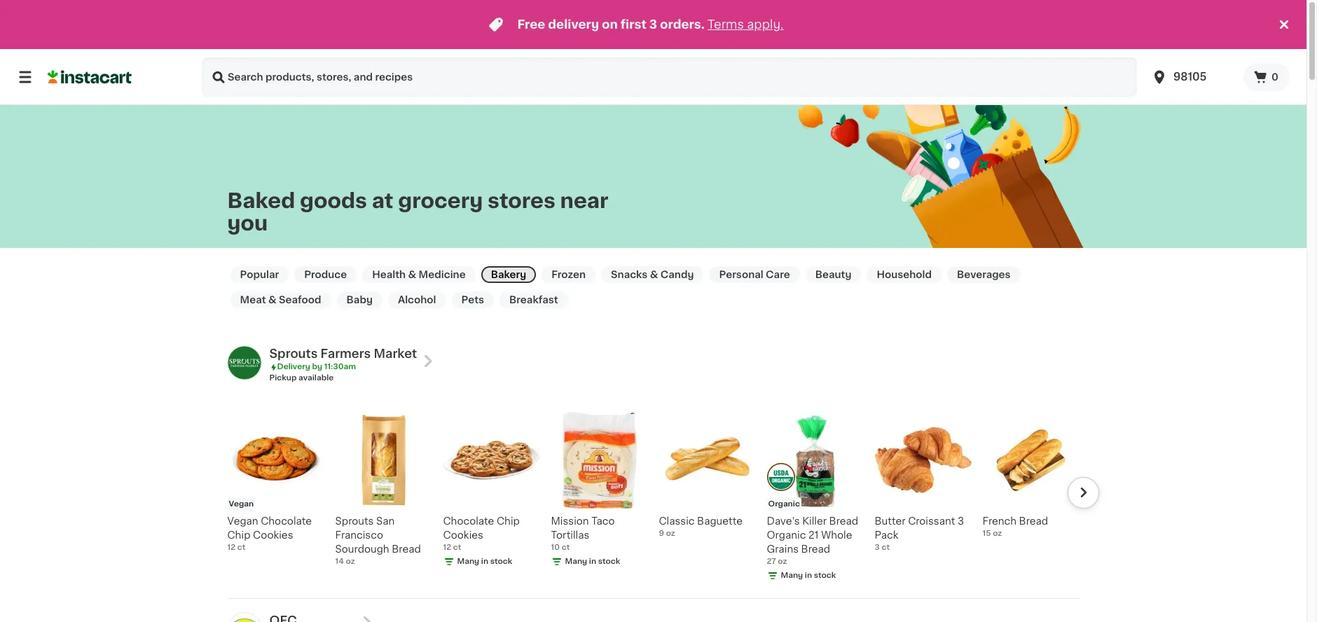 Task type: describe. For each thing, give the bounding box(es) containing it.
alcohol link
[[388, 292, 446, 308]]

farmers
[[321, 348, 371, 360]]

0
[[1272, 72, 1279, 82]]

by
[[312, 363, 322, 371]]

sprouts san francisco sourdough bread 14 oz
[[335, 517, 421, 566]]

pickup available
[[269, 374, 334, 382]]

delivery
[[277, 363, 310, 371]]

oz inside classic baguette 9 oz
[[666, 530, 676, 538]]

free
[[518, 19, 546, 30]]

produce
[[304, 270, 347, 280]]

& for meat
[[268, 295, 277, 305]]

household link
[[867, 266, 942, 283]]

breakfast link
[[500, 292, 568, 308]]

terms
[[708, 19, 744, 30]]

market
[[374, 348, 417, 360]]

oz inside french bread 15 oz
[[993, 530, 1003, 538]]

mission taco tortillas 10 ct
[[551, 517, 615, 552]]

many for organic
[[781, 572, 803, 580]]

many for 12
[[457, 558, 480, 566]]

cookies inside chocolate chip cookies 12 ct
[[443, 531, 484, 540]]

produce link
[[295, 266, 357, 283]]

francisco
[[335, 531, 383, 540]]

stock for chocolate chip cookies
[[490, 558, 513, 566]]

first
[[621, 19, 647, 30]]

dave's killer bread organic 21 whole grains bread 27 oz
[[767, 517, 859, 566]]

stock for dave's killer bread organic 21 whole grains bread
[[814, 572, 836, 580]]

2 horizontal spatial 3
[[958, 517, 964, 526]]

baked goods at grocery stores near you main content
[[0, 96, 1307, 622]]

classic baguette 9 oz
[[659, 517, 743, 538]]

alcohol
[[398, 295, 436, 305]]

baby link
[[337, 292, 383, 308]]

sprouts for sprouts farmers market
[[269, 348, 318, 360]]

12 inside vegan chocolate chip cookies 12 ct
[[227, 544, 236, 552]]

household
[[877, 270, 932, 280]]

many in stock for 12
[[457, 558, 513, 566]]

free delivery on first 3 orders. terms apply.
[[518, 19, 784, 30]]

snacks
[[611, 270, 648, 280]]

pack
[[875, 531, 899, 540]]

care
[[766, 270, 790, 280]]

oz inside sprouts san francisco sourdough bread 14 oz
[[346, 558, 355, 566]]

snacks & candy
[[611, 270, 694, 280]]

in for 12
[[481, 558, 489, 566]]

Search field
[[202, 57, 1138, 97]]

breakfast
[[510, 295, 558, 305]]

bakery link
[[481, 266, 536, 283]]

beauty
[[816, 270, 852, 280]]

frozen link
[[542, 266, 596, 283]]

bread inside sprouts san francisco sourdough bread 14 oz
[[392, 545, 421, 554]]

oz inside dave's killer bread organic 21 whole grains bread 27 oz
[[778, 558, 787, 566]]

butter
[[875, 517, 906, 526]]

butter croissant 3 pack 3 ct
[[875, 517, 964, 552]]

sprouts farmers market
[[269, 348, 417, 360]]

27
[[767, 558, 776, 566]]

10
[[551, 544, 560, 552]]

bread inside french bread 15 oz
[[1020, 517, 1049, 526]]

killer
[[803, 517, 827, 526]]

medicine
[[419, 270, 466, 280]]

delivery
[[548, 19, 599, 30]]

personal care link
[[710, 266, 800, 283]]

& for snacks
[[650, 270, 658, 280]]

terms apply. link
[[708, 19, 784, 30]]

many in stock for 10
[[565, 558, 621, 566]]

dave's
[[767, 517, 800, 526]]

pickup
[[269, 374, 297, 382]]

classic
[[659, 517, 695, 526]]

15
[[983, 530, 991, 538]]

grains
[[767, 545, 799, 554]]

personal
[[719, 270, 764, 280]]

organic inside dave's killer bread organic 21 whole grains bread 27 oz
[[767, 531, 806, 540]]

goods
[[300, 190, 367, 211]]

stock for mission taco tortillas
[[598, 558, 621, 566]]

health & medicine link
[[362, 266, 476, 283]]

ct inside chocolate chip cookies 12 ct
[[453, 544, 462, 552]]

on
[[602, 19, 618, 30]]

limited time offer region
[[0, 0, 1276, 49]]

item badge image
[[767, 463, 795, 491]]

you
[[227, 213, 268, 233]]

frozen
[[552, 270, 586, 280]]



Task type: locate. For each thing, give the bounding box(es) containing it.
in down chocolate chip cookies 12 ct
[[481, 558, 489, 566]]

many in stock
[[457, 558, 513, 566], [565, 558, 621, 566], [781, 572, 836, 580]]

many in stock down dave's killer bread organic 21 whole grains bread 27 oz on the bottom of page
[[781, 572, 836, 580]]

2 98105 button from the left
[[1152, 57, 1236, 97]]

2 horizontal spatial &
[[650, 270, 658, 280]]

beauty link
[[806, 266, 862, 283]]

bread
[[830, 517, 859, 526], [1020, 517, 1049, 526], [392, 545, 421, 554], [802, 545, 831, 554]]

item carousel region
[[208, 407, 1099, 593]]

mission
[[551, 517, 589, 526]]

sourdough
[[335, 545, 389, 554]]

baked goods at grocery stores near you
[[227, 190, 609, 233]]

0 vertical spatial 3
[[650, 19, 657, 30]]

french
[[983, 517, 1017, 526]]

at
[[372, 190, 394, 211]]

popular link
[[230, 266, 289, 283]]

in down dave's killer bread organic 21 whole grains bread 27 oz on the bottom of page
[[805, 572, 812, 580]]

2 horizontal spatial in
[[805, 572, 812, 580]]

tortillas
[[551, 531, 590, 540]]

0 horizontal spatial chip
[[227, 531, 251, 540]]

1 horizontal spatial in
[[589, 558, 597, 566]]

bread down 21
[[802, 545, 831, 554]]

snacks & candy link
[[601, 266, 704, 283]]

vegan inside vegan chocolate chip cookies 12 ct
[[227, 517, 258, 526]]

98105 button
[[1143, 57, 1244, 97], [1152, 57, 1236, 97]]

apply.
[[747, 19, 784, 30]]

instacart logo image
[[48, 69, 132, 86]]

3 for 3
[[875, 544, 880, 552]]

in for organic
[[805, 572, 812, 580]]

None search field
[[202, 57, 1138, 97]]

oz right "14"
[[346, 558, 355, 566]]

0 horizontal spatial chocolate
[[261, 517, 312, 526]]

sprouts for sprouts san francisco sourdough bread 14 oz
[[335, 517, 374, 526]]

21
[[809, 531, 819, 540]]

1 horizontal spatial sprouts
[[335, 517, 374, 526]]

chip inside chocolate chip cookies 12 ct
[[497, 517, 520, 526]]

oz
[[666, 530, 676, 538], [993, 530, 1003, 538], [346, 558, 355, 566], [778, 558, 787, 566]]

11:30am
[[324, 363, 356, 371]]

candy
[[661, 270, 694, 280]]

2 horizontal spatial stock
[[814, 572, 836, 580]]

1 horizontal spatial cookies
[[443, 531, 484, 540]]

1 horizontal spatial 12
[[443, 544, 452, 552]]

stock
[[490, 558, 513, 566], [598, 558, 621, 566], [814, 572, 836, 580]]

0 vertical spatial organic
[[769, 500, 800, 508]]

beverages link
[[948, 266, 1021, 283]]

stock down chocolate chip cookies 12 ct
[[490, 558, 513, 566]]

0 horizontal spatial sprouts
[[269, 348, 318, 360]]

3
[[650, 19, 657, 30], [958, 517, 964, 526], [875, 544, 880, 552]]

baguette
[[697, 517, 743, 526]]

1 horizontal spatial stock
[[598, 558, 621, 566]]

oz right 9 at the right of the page
[[666, 530, 676, 538]]

& inside meat & seafood link
[[268, 295, 277, 305]]

taco
[[592, 517, 615, 526]]

0 horizontal spatial 12
[[227, 544, 236, 552]]

delivery by 11:30am
[[277, 363, 356, 371]]

2 12 from the left
[[443, 544, 452, 552]]

0 horizontal spatial 3
[[650, 19, 657, 30]]

1 horizontal spatial &
[[408, 270, 416, 280]]

sprouts inside sprouts san francisco sourdough bread 14 oz
[[335, 517, 374, 526]]

available
[[299, 374, 334, 382]]

ct inside butter croissant 3 pack 3 ct
[[882, 544, 890, 552]]

9
[[659, 530, 664, 538]]

0 horizontal spatial &
[[268, 295, 277, 305]]

near
[[560, 190, 609, 211]]

0 horizontal spatial in
[[481, 558, 489, 566]]

sprouts up delivery at the left of the page
[[269, 348, 318, 360]]

ct
[[237, 544, 246, 552], [453, 544, 462, 552], [562, 544, 570, 552], [882, 544, 890, 552]]

in
[[481, 558, 489, 566], [589, 558, 597, 566], [805, 572, 812, 580]]

bakery
[[491, 270, 527, 280]]

bread right 'french'
[[1020, 517, 1049, 526]]

2 cookies from the left
[[443, 531, 484, 540]]

12
[[227, 544, 236, 552], [443, 544, 452, 552]]

1 vertical spatial sprouts
[[335, 517, 374, 526]]

oz right 15
[[993, 530, 1003, 538]]

0 vertical spatial vegan
[[229, 500, 254, 508]]

2 ct from the left
[[453, 544, 462, 552]]

1 vertical spatial organic
[[767, 531, 806, 540]]

in for 10
[[589, 558, 597, 566]]

1 cookies from the left
[[253, 531, 293, 540]]

seafood
[[279, 295, 321, 305]]

1 vertical spatial vegan
[[227, 517, 258, 526]]

4 ct from the left
[[882, 544, 890, 552]]

1 vertical spatial chip
[[227, 531, 251, 540]]

san
[[376, 517, 395, 526]]

12 inside chocolate chip cookies 12 ct
[[443, 544, 452, 552]]

baby
[[347, 295, 373, 305]]

stock down dave's killer bread organic 21 whole grains bread 27 oz on the bottom of page
[[814, 572, 836, 580]]

many down tortillas
[[565, 558, 587, 566]]

98105
[[1174, 71, 1207, 82]]

& right meat
[[268, 295, 277, 305]]

0 horizontal spatial stock
[[490, 558, 513, 566]]

organic up dave's
[[769, 500, 800, 508]]

0 button
[[1244, 63, 1290, 91]]

pets
[[462, 295, 484, 305]]

many down grains in the bottom of the page
[[781, 572, 803, 580]]

baked
[[227, 190, 295, 211]]

0 horizontal spatial many in stock
[[457, 558, 513, 566]]

pets link
[[452, 292, 494, 308]]

1 horizontal spatial chip
[[497, 517, 520, 526]]

0 horizontal spatial cookies
[[253, 531, 293, 540]]

many in stock down mission taco tortillas 10 ct
[[565, 558, 621, 566]]

many in stock for organic
[[781, 572, 836, 580]]

grocery
[[398, 190, 483, 211]]

& left 'candy'
[[650, 270, 658, 280]]

whole
[[822, 531, 853, 540]]

0 horizontal spatial many
[[457, 558, 480, 566]]

cookies
[[253, 531, 293, 540], [443, 531, 484, 540]]

chip
[[497, 517, 520, 526], [227, 531, 251, 540]]

0 vertical spatial chip
[[497, 517, 520, 526]]

orders.
[[660, 19, 705, 30]]

organic down dave's
[[767, 531, 806, 540]]

sprouts farmers market image
[[227, 346, 261, 380]]

meat & seafood
[[240, 295, 321, 305]]

chocolate
[[261, 517, 312, 526], [443, 517, 494, 526]]

croissant
[[908, 517, 956, 526]]

1 98105 button from the left
[[1143, 57, 1244, 97]]

vegan chocolate chip cookies 12 ct
[[227, 517, 312, 552]]

many in stock down chocolate chip cookies 12 ct
[[457, 558, 513, 566]]

2 horizontal spatial many in stock
[[781, 572, 836, 580]]

in down mission taco tortillas 10 ct
[[589, 558, 597, 566]]

chip inside vegan chocolate chip cookies 12 ct
[[227, 531, 251, 540]]

french bread 15 oz
[[983, 517, 1049, 538]]

ct inside vegan chocolate chip cookies 12 ct
[[237, 544, 246, 552]]

stores
[[488, 190, 556, 211]]

0 vertical spatial sprouts
[[269, 348, 318, 360]]

3 right first
[[650, 19, 657, 30]]

2 horizontal spatial many
[[781, 572, 803, 580]]

health
[[372, 270, 406, 280]]

3 ct from the left
[[562, 544, 570, 552]]

& right health
[[408, 270, 416, 280]]

personal care
[[719, 270, 790, 280]]

1 horizontal spatial chocolate
[[443, 517, 494, 526]]

beverages
[[957, 270, 1011, 280]]

2 vertical spatial 3
[[875, 544, 880, 552]]

bread up whole
[[830, 517, 859, 526]]

chocolate inside chocolate chip cookies 12 ct
[[443, 517, 494, 526]]

1 horizontal spatial many
[[565, 558, 587, 566]]

1 12 from the left
[[227, 544, 236, 552]]

1 chocolate from the left
[[261, 517, 312, 526]]

popular
[[240, 270, 279, 280]]

3 down pack
[[875, 544, 880, 552]]

1 horizontal spatial many in stock
[[565, 558, 621, 566]]

cookies inside vegan chocolate chip cookies 12 ct
[[253, 531, 293, 540]]

vegan for vegan chocolate chip cookies 12 ct
[[227, 517, 258, 526]]

3 inside limited time offer region
[[650, 19, 657, 30]]

3 right croissant
[[958, 517, 964, 526]]

3 for on
[[650, 19, 657, 30]]

meat & seafood link
[[230, 292, 331, 308]]

vegan for vegan
[[229, 500, 254, 508]]

& inside health & medicine link
[[408, 270, 416, 280]]

1 ct from the left
[[237, 544, 246, 552]]

chocolate chip cookies 12 ct
[[443, 517, 520, 552]]

& for health
[[408, 270, 416, 280]]

many
[[457, 558, 480, 566], [565, 558, 587, 566], [781, 572, 803, 580]]

1 horizontal spatial 3
[[875, 544, 880, 552]]

ct inside mission taco tortillas 10 ct
[[562, 544, 570, 552]]

bread down san
[[392, 545, 421, 554]]

& inside snacks & candy link
[[650, 270, 658, 280]]

chocolate inside vegan chocolate chip cookies 12 ct
[[261, 517, 312, 526]]

14
[[335, 558, 344, 566]]

many for 10
[[565, 558, 587, 566]]

many down chocolate chip cookies 12 ct
[[457, 558, 480, 566]]

stock down mission taco tortillas 10 ct
[[598, 558, 621, 566]]

2 chocolate from the left
[[443, 517, 494, 526]]

oz right 27
[[778, 558, 787, 566]]

meat
[[240, 295, 266, 305]]

sprouts up francisco
[[335, 517, 374, 526]]

1 vertical spatial 3
[[958, 517, 964, 526]]

health & medicine
[[372, 270, 466, 280]]



Task type: vqa. For each thing, say whether or not it's contained in the screenshot.
oz within the Classic Baguette 9 oz
yes



